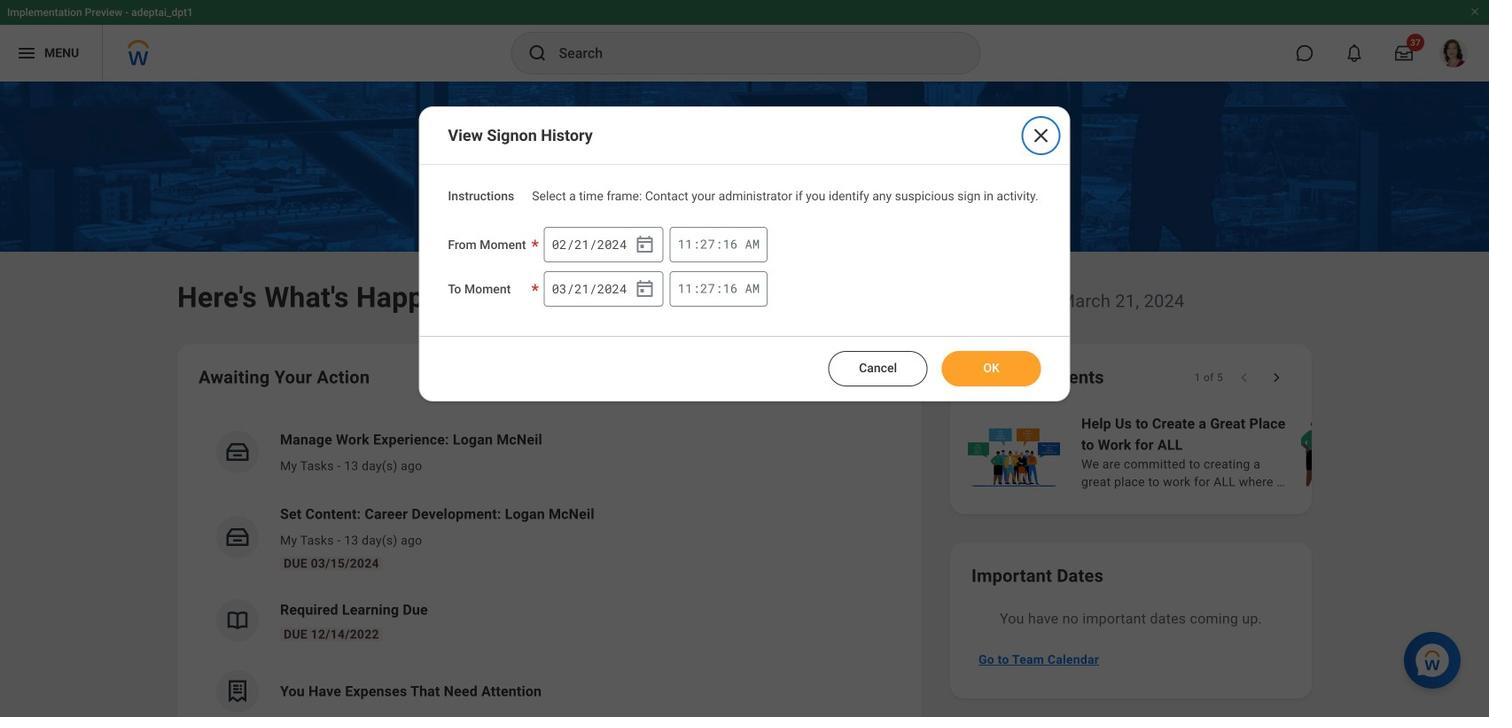 Task type: vqa. For each thing, say whether or not it's contained in the screenshot.
'text field'
no



Task type: locate. For each thing, give the bounding box(es) containing it.
book open image
[[224, 607, 251, 634]]

0 vertical spatial minute spin button
[[700, 236, 715, 252]]

second spin button right calendar icon
[[723, 236, 738, 252]]

group
[[544, 227, 664, 262], [544, 271, 664, 306]]

hour spin button right calendar icon
[[678, 236, 693, 252]]

hour spin button for second group from the bottom
[[678, 236, 693, 252]]

0 vertical spatial hour spin button
[[678, 236, 693, 252]]

0 vertical spatial second spin button
[[723, 236, 738, 252]]

2 minute spin button from the top
[[700, 281, 715, 296]]

1 vertical spatial hour spin button
[[678, 281, 693, 296]]

inbox image
[[224, 524, 251, 550]]

group down calendar icon
[[544, 271, 664, 306]]

minute spin button right calendar image
[[700, 281, 715, 296]]

2 hour spin button from the top
[[678, 281, 693, 296]]

search image
[[527, 43, 548, 64]]

tooltip
[[1017, 82, 1066, 118]]

calendar image
[[634, 278, 656, 299]]

1 vertical spatial before or after midday spin button
[[745, 280, 760, 296]]

second spin button
[[723, 236, 738, 252], [723, 281, 738, 296]]

minute spin button right calendar icon
[[700, 236, 715, 252]]

0 vertical spatial before or after midday spin button
[[745, 236, 760, 252]]

list
[[964, 411, 1489, 493], [199, 415, 901, 717]]

group up calendar image
[[544, 227, 664, 262]]

status
[[1195, 371, 1223, 385]]

chevron right small image
[[1268, 369, 1285, 386]]

hour spin button right calendar image
[[678, 281, 693, 296]]

hour spin button for second group
[[678, 281, 693, 296]]

dialog
[[419, 106, 1070, 401]]

second spin button for second group from the bottom's hour spin button's before or after midday spin button
[[723, 236, 738, 252]]

banner
[[0, 0, 1489, 82]]

0 vertical spatial group
[[544, 227, 664, 262]]

main content
[[0, 82, 1489, 717]]

1 minute spin button from the top
[[700, 236, 715, 252]]

minute spin button
[[700, 236, 715, 252], [700, 281, 715, 296]]

2 second spin button from the top
[[723, 281, 738, 296]]

inbox large image
[[1395, 44, 1413, 62]]

1 vertical spatial second spin button
[[723, 281, 738, 296]]

2 group from the top
[[544, 271, 664, 306]]

hour spin button
[[678, 236, 693, 252], [678, 281, 693, 296]]

1 vertical spatial group
[[544, 271, 664, 306]]

1 hour spin button from the top
[[678, 236, 693, 252]]

1 vertical spatial minute spin button
[[700, 281, 715, 296]]

1 before or after midday spin button from the top
[[745, 236, 760, 252]]

before or after midday spin button
[[745, 236, 760, 252], [745, 280, 760, 296]]

calendar image
[[634, 234, 656, 255]]

2 before or after midday spin button from the top
[[745, 280, 760, 296]]

1 second spin button from the top
[[723, 236, 738, 252]]

second spin button right calendar image
[[723, 281, 738, 296]]



Task type: describe. For each thing, give the bounding box(es) containing it.
x image
[[1031, 125, 1052, 146]]

notifications large image
[[1346, 44, 1363, 62]]

profile logan mcneil element
[[1429, 34, 1479, 73]]

before or after midday spin button for hour spin button associated with second group
[[745, 280, 760, 296]]

close environment banner image
[[1470, 6, 1480, 17]]

inbox image
[[224, 439, 251, 465]]

second spin button for before or after midday spin button for hour spin button associated with second group
[[723, 281, 738, 296]]

before or after midday spin button for second group from the bottom's hour spin button
[[745, 236, 760, 252]]

0 horizontal spatial list
[[199, 415, 901, 717]]

1 horizontal spatial list
[[964, 411, 1489, 493]]

minute spin button for hour spin button associated with second group
[[700, 281, 715, 296]]

chevron left small image
[[1236, 369, 1253, 386]]

minute spin button for second group from the bottom's hour spin button
[[700, 236, 715, 252]]

dashboard expenses image
[[224, 678, 251, 705]]

1 group from the top
[[544, 227, 664, 262]]



